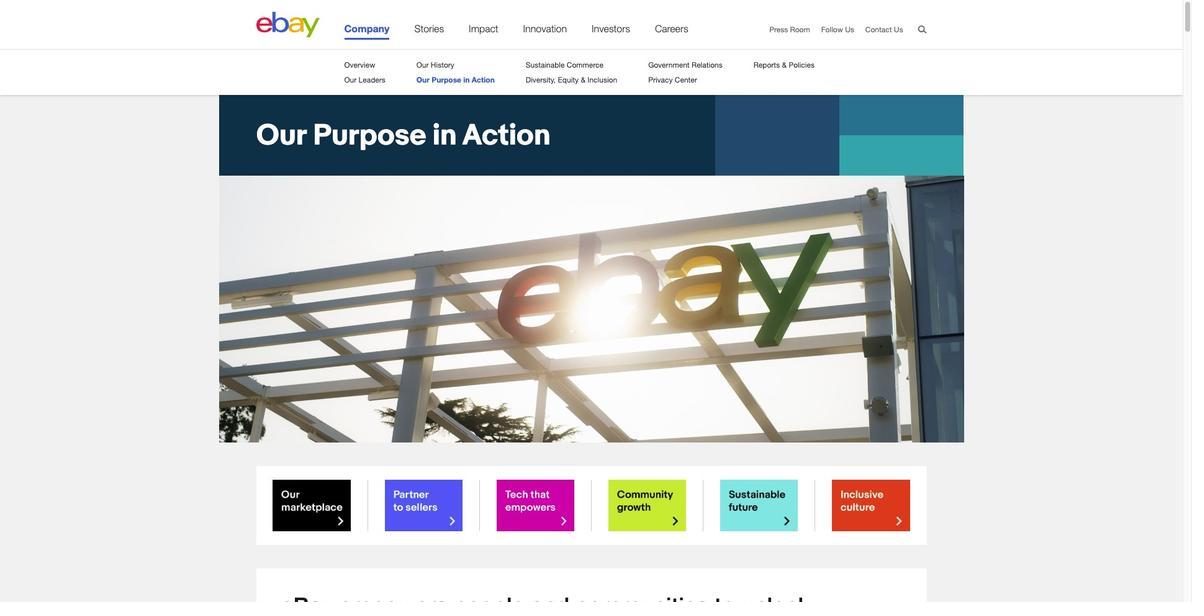 Task type: describe. For each thing, give the bounding box(es) containing it.
action inside banner
[[463, 119, 551, 152]]

main content element
[[0, 95, 1183, 603]]

press room link
[[770, 25, 811, 34]]

our purpose in action
[[256, 119, 551, 152]]

press
[[770, 25, 788, 34]]

careers link
[[655, 23, 689, 40]]

our inside overview our leaders
[[344, 75, 357, 84]]

follow us link
[[822, 25, 855, 34]]

contact us
[[866, 25, 904, 34]]

stories
[[415, 23, 444, 34]]

contact us link
[[866, 25, 904, 34]]

sustainable commerce diversity, equity & inclusion
[[526, 60, 618, 84]]

sustainable
[[526, 60, 565, 70]]

our history link
[[417, 60, 455, 70]]

purpose inside banner
[[313, 119, 427, 152]]

innovation link
[[523, 23, 567, 40]]

history
[[431, 60, 455, 70]]

our history our purpose in action
[[417, 60, 495, 84]]

company
[[344, 22, 390, 34]]

stories link
[[415, 23, 444, 40]]

purpose inside the our history our purpose in action
[[432, 75, 462, 84]]

privacy
[[649, 75, 673, 84]]

room
[[791, 25, 811, 34]]

inclusion
[[588, 75, 618, 84]]

innovation
[[523, 23, 567, 34]]

center
[[675, 75, 698, 84]]

follow us
[[822, 25, 855, 34]]

quick links list
[[759, 25, 904, 35]]

in inside the our history our purpose in action
[[464, 75, 470, 84]]

overview our leaders
[[344, 60, 386, 84]]

reports & policies link
[[754, 60, 815, 70]]

our purpose in action banner
[[0, 95, 1183, 444]]

impact
[[469, 23, 499, 34]]

overview
[[344, 60, 375, 70]]



Task type: locate. For each thing, give the bounding box(es) containing it.
1 horizontal spatial us
[[894, 25, 904, 34]]

0 horizontal spatial purpose
[[313, 119, 427, 152]]

us for follow us
[[846, 25, 855, 34]]

1 vertical spatial purpose
[[313, 119, 427, 152]]

privacy center link
[[649, 75, 698, 84]]

purpose down history
[[432, 75, 462, 84]]

1 horizontal spatial &
[[782, 60, 787, 70]]

action
[[472, 75, 495, 84], [463, 119, 551, 152]]

0 vertical spatial &
[[782, 60, 787, 70]]

in down our purpose in action link on the left top of the page
[[433, 119, 457, 152]]

our
[[417, 60, 429, 70], [344, 75, 357, 84], [417, 75, 430, 84], [256, 119, 307, 152]]

government relations privacy center
[[649, 60, 723, 84]]

0 vertical spatial in
[[464, 75, 470, 84]]

0 horizontal spatial in
[[433, 119, 457, 152]]

relations
[[692, 60, 723, 70]]

us right contact
[[894, 25, 904, 34]]

investors
[[592, 23, 631, 34]]

press room
[[770, 25, 811, 34]]

impact link
[[469, 23, 499, 40]]

1 us from the left
[[846, 25, 855, 34]]

company link
[[344, 22, 390, 40]]

our leaders link
[[344, 75, 386, 84]]

0 horizontal spatial &
[[581, 75, 586, 84]]

1 vertical spatial &
[[581, 75, 586, 84]]

government
[[649, 60, 690, 70]]

contact
[[866, 25, 892, 34]]

home image
[[256, 12, 320, 37]]

1 vertical spatial action
[[463, 119, 551, 152]]

in
[[464, 75, 470, 84], [433, 119, 457, 152]]

1 vertical spatial in
[[433, 119, 457, 152]]

1 horizontal spatial in
[[464, 75, 470, 84]]

us
[[846, 25, 855, 34], [894, 25, 904, 34]]

us right follow
[[846, 25, 855, 34]]

equity
[[558, 75, 579, 84]]

action inside the our history our purpose in action
[[472, 75, 495, 84]]

leaders
[[359, 75, 386, 84]]

careers
[[655, 23, 689, 34]]

diversity,
[[526, 75, 556, 84]]

0 vertical spatial action
[[472, 75, 495, 84]]

in inside banner
[[433, 119, 457, 152]]

sustainable commerce link
[[526, 60, 604, 70]]

policies
[[789, 60, 815, 70]]

us for contact us
[[894, 25, 904, 34]]

follow
[[822, 25, 844, 34]]

purpose down leaders
[[313, 119, 427, 152]]

&
[[782, 60, 787, 70], [581, 75, 586, 84]]

diversity, equity & inclusion link
[[526, 75, 618, 84]]

2 us from the left
[[894, 25, 904, 34]]

1 horizontal spatial purpose
[[432, 75, 462, 84]]

& right equity
[[581, 75, 586, 84]]

overview link
[[344, 60, 375, 70]]

& left policies
[[782, 60, 787, 70]]

government relations link
[[649, 60, 723, 70]]

our purpose in action link
[[417, 75, 495, 84]]

reports
[[754, 60, 780, 70]]

commerce
[[567, 60, 604, 70]]

& inside sustainable commerce diversity, equity & inclusion
[[581, 75, 586, 84]]

0 horizontal spatial us
[[846, 25, 855, 34]]

0 vertical spatial purpose
[[432, 75, 462, 84]]

purpose
[[432, 75, 462, 84], [313, 119, 427, 152]]

investors link
[[592, 23, 631, 40]]

our inside banner
[[256, 119, 307, 152]]

in down impact link
[[464, 75, 470, 84]]

reports & policies
[[754, 60, 815, 70]]



Task type: vqa. For each thing, say whether or not it's contained in the screenshot.
1st Us from the right
yes



